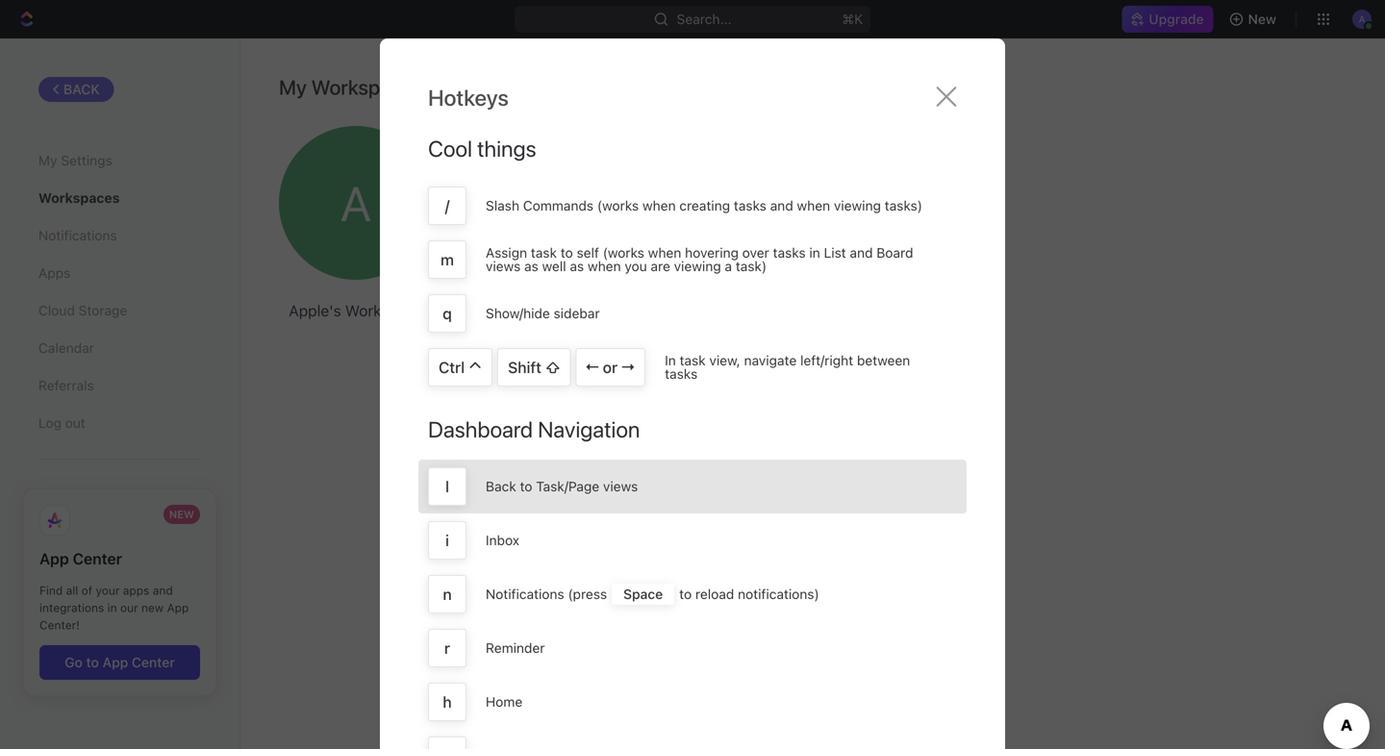 Task type: vqa. For each thing, say whether or not it's contained in the screenshot.
the rightmost "Notifications"
yes



Task type: describe. For each thing, give the bounding box(es) containing it.
calendar link
[[38, 332, 201, 365]]

apple's
[[289, 302, 341, 320]]

notifications)
[[738, 586, 820, 602]]

assign
[[486, 245, 527, 261]]

viewing inside assign task to self (works when hovering over tasks in list and board views as well as when you are viewing a task)
[[674, 258, 721, 274]]

dashboard navigation
[[428, 417, 640, 443]]

task for view,
[[680, 353, 706, 369]]

search...
[[677, 11, 732, 27]]

apps
[[38, 265, 70, 281]]

reload
[[696, 586, 734, 602]]

hotkeys
[[428, 85, 509, 111]]

in task view, navigate left/right between tasks
[[665, 353, 911, 382]]

new inside "find all of your apps and integrations in our new app center!"
[[141, 602, 164, 615]]

upgrade link
[[1122, 6, 1214, 33]]

back to task/page views
[[486, 479, 638, 495]]

in
[[665, 353, 676, 369]]

workspace
[[345, 302, 423, 320]]

app inside button
[[103, 655, 128, 671]]

0 vertical spatial (works
[[597, 198, 639, 214]]

0 vertical spatial and
[[770, 198, 794, 214]]

a
[[725, 258, 732, 274]]

tasks inside in task view, navigate left/right between tasks
[[665, 366, 698, 382]]

m
[[441, 251, 454, 269]]

notifications for notifications
[[38, 228, 117, 244]]

board
[[877, 245, 914, 261]]

settings
[[61, 153, 112, 169]]

n
[[443, 586, 452, 604]]

0 vertical spatial center
[[73, 550, 122, 568]]

navigate
[[744, 353, 797, 369]]

left/right
[[801, 353, 854, 369]]

when up list
[[797, 198, 831, 214]]

when left you
[[588, 258, 621, 274]]

back link
[[38, 77, 114, 102]]

log
[[38, 415, 62, 431]]

when left "creating"
[[643, 198, 676, 214]]

assign task to self (works when hovering over tasks in list and board views as well as when you are viewing a task)
[[486, 245, 914, 274]]

ctrl ⌃
[[439, 358, 482, 377]]

task for to
[[531, 245, 557, 261]]

slash commands (works when creating tasks and when viewing tasks)
[[486, 198, 923, 214]]

referrals
[[38, 378, 94, 394]]

hotkeys dialog
[[380, 38, 1006, 750]]

tasks)
[[885, 198, 923, 214]]

self
[[577, 245, 599, 261]]

when right you
[[648, 245, 682, 261]]

of
[[81, 584, 92, 598]]

are
[[651, 258, 671, 274]]

reminder
[[486, 640, 545, 656]]

new inside button
[[1249, 11, 1277, 27]]

0 horizontal spatial app
[[39, 550, 69, 568]]

task/page
[[536, 479, 600, 495]]

/
[[445, 197, 450, 215]]

to inside button
[[86, 655, 99, 671]]

you
[[625, 258, 647, 274]]

in inside assign task to self (works when hovering over tasks in list and board views as well as when you are viewing a task)
[[810, 245, 821, 261]]

to reload notifications)
[[680, 586, 820, 602]]

workspaces link
[[38, 182, 201, 215]]

tasks inside assign task to self (works when hovering over tasks in list and board views as well as when you are viewing a task)
[[773, 245, 806, 261]]

h
[[443, 693, 452, 712]]

find all of your apps and integrations in our new app center!
[[39, 584, 189, 632]]

in inside "find all of your apps and integrations in our new app center!"
[[107, 602, 117, 615]]

i
[[446, 532, 449, 550]]

a
[[341, 175, 371, 231]]

0 vertical spatial workspaces
[[311, 75, 423, 99]]

app center
[[39, 550, 122, 568]]

find
[[39, 584, 63, 598]]

all
[[66, 584, 78, 598]]

notifications (press
[[486, 586, 607, 602]]

well
[[542, 258, 566, 274]]

creating
[[680, 198, 730, 214]]

notifications for notifications (press
[[486, 586, 564, 602]]

your
[[96, 584, 120, 598]]

0 horizontal spatial new
[[169, 509, 194, 521]]

our
[[120, 602, 138, 615]]

hovering
[[685, 245, 739, 261]]

r
[[444, 639, 450, 658]]

commands
[[523, 198, 594, 214]]

sidebar
[[554, 306, 600, 321]]

to left reload
[[680, 586, 692, 602]]

out
[[65, 415, 85, 431]]

log out
[[38, 415, 85, 431]]

storage
[[79, 303, 127, 319]]

views inside assign task to self (works when hovering over tasks in list and board views as well as when you are viewing a task)
[[486, 258, 521, 274]]

cool
[[428, 136, 472, 162]]

0 vertical spatial tasks
[[734, 198, 767, 214]]



Task type: locate. For each thing, give the bounding box(es) containing it.
new right add
[[579, 302, 608, 320]]

as
[[524, 258, 539, 274], [570, 258, 584, 274]]

upgrade
[[1149, 11, 1204, 27]]

views up show/hide
[[486, 258, 521, 274]]

1 horizontal spatial app
[[103, 655, 128, 671]]

as right the well
[[570, 258, 584, 274]]

to
[[561, 245, 573, 261], [520, 479, 533, 495], [680, 586, 692, 602], [86, 655, 99, 671]]

or
[[599, 358, 622, 377]]

1 vertical spatial workspaces
[[38, 190, 120, 206]]

slash
[[486, 198, 520, 214]]

back
[[486, 479, 516, 495]]

between
[[857, 353, 911, 369]]

to inside assign task to self (works when hovering over tasks in list and board views as well as when you are viewing a task)
[[561, 245, 573, 261]]

apps link
[[38, 257, 201, 290]]

viewing left tasks)
[[834, 198, 881, 214]]

add
[[547, 302, 575, 320]]

tasks
[[734, 198, 767, 214], [773, 245, 806, 261], [665, 366, 698, 382]]

and right "creating"
[[770, 198, 794, 214]]

0 horizontal spatial my
[[38, 153, 57, 169]]

⌘k
[[842, 11, 863, 27]]

apple's workspace
[[289, 302, 423, 320]]

0 vertical spatial viewing
[[834, 198, 881, 214]]

1 horizontal spatial notifications
[[486, 586, 564, 602]]

center up your
[[73, 550, 122, 568]]

apps
[[123, 584, 149, 598]]

0 horizontal spatial new
[[141, 602, 164, 615]]

go to app center button
[[39, 646, 200, 680]]

app inside "find all of your apps and integrations in our new app center!"
[[167, 602, 189, 615]]

task right assign
[[531, 245, 557, 261]]

tasks right "creating"
[[734, 198, 767, 214]]

navigation
[[538, 417, 640, 443]]

notifications up reminder
[[486, 586, 564, 602]]

1 vertical spatial task
[[680, 353, 706, 369]]

go
[[65, 655, 83, 671]]

to right back on the bottom
[[520, 479, 533, 495]]

cloud
[[38, 303, 75, 319]]

notifications up apps
[[38, 228, 117, 244]]

2 horizontal spatial app
[[167, 602, 189, 615]]

0 horizontal spatial workspaces
[[38, 190, 120, 206]]

task
[[531, 245, 557, 261], [680, 353, 706, 369]]

inbox
[[486, 533, 520, 548]]

shift ⇧
[[508, 358, 561, 377]]

(press
[[568, 586, 607, 602]]

0 vertical spatial views
[[486, 258, 521, 274]]

notifications
[[38, 228, 117, 244], [486, 586, 564, 602]]

0 horizontal spatial as
[[524, 258, 539, 274]]

1 horizontal spatial tasks
[[734, 198, 767, 214]]

1 horizontal spatial my
[[279, 75, 307, 99]]

center
[[73, 550, 122, 568], [132, 655, 175, 671]]

1 horizontal spatial views
[[603, 479, 638, 495]]

center!
[[39, 619, 80, 632]]

(works right self at the top of page
[[603, 245, 645, 261]]

0 vertical spatial in
[[810, 245, 821, 261]]

log out link
[[38, 407, 201, 440]]

1 horizontal spatial and
[[770, 198, 794, 214]]

0 horizontal spatial viewing
[[674, 258, 721, 274]]

dashboard
[[428, 417, 533, 443]]

tasks left view,
[[665, 366, 698, 382]]

and inside "find all of your apps and integrations in our new app center!"
[[153, 584, 173, 598]]

1 horizontal spatial in
[[810, 245, 821, 261]]

back
[[64, 81, 100, 97]]

1 vertical spatial views
[[603, 479, 638, 495]]

1 horizontal spatial as
[[570, 258, 584, 274]]

over
[[743, 245, 770, 261]]

0 horizontal spatial tasks
[[665, 366, 698, 382]]

notifications link
[[38, 220, 201, 252]]

my for my settings
[[38, 153, 57, 169]]

1 vertical spatial (works
[[603, 245, 645, 261]]

new
[[1249, 11, 1277, 27], [169, 509, 194, 521]]

as left the well
[[524, 258, 539, 274]]

go to app center
[[65, 655, 175, 671]]

0 horizontal spatial in
[[107, 602, 117, 615]]

1 vertical spatial tasks
[[773, 245, 806, 261]]

show/hide
[[486, 306, 550, 321]]

1 vertical spatial new
[[169, 509, 194, 521]]

0 horizontal spatial center
[[73, 550, 122, 568]]

0 vertical spatial my
[[279, 75, 307, 99]]

1 horizontal spatial viewing
[[834, 198, 881, 214]]

0 vertical spatial app
[[39, 550, 69, 568]]

0 horizontal spatial task
[[531, 245, 557, 261]]

views right task/page
[[603, 479, 638, 495]]

2 as from the left
[[570, 258, 584, 274]]

and right "apps" in the bottom of the page
[[153, 584, 173, 598]]

my settings link
[[38, 145, 201, 177]]

cloud storage link
[[38, 295, 201, 327]]

+
[[554, 157, 601, 248]]

0 vertical spatial notifications
[[38, 228, 117, 244]]

1 vertical spatial my
[[38, 153, 57, 169]]

task right the in
[[680, 353, 706, 369]]

referrals link
[[38, 370, 201, 402]]

0 vertical spatial new
[[1249, 11, 1277, 27]]

l
[[446, 478, 449, 496]]

cool things
[[428, 136, 536, 162]]

1 horizontal spatial task
[[680, 353, 706, 369]]

calendar
[[38, 340, 94, 356]]

1 vertical spatial center
[[132, 655, 175, 671]]

0 horizontal spatial notifications
[[38, 228, 117, 244]]

1 horizontal spatial new
[[579, 302, 608, 320]]

app right go
[[103, 655, 128, 671]]

(works inside assign task to self (works when hovering over tasks in list and board views as well as when you are viewing a task)
[[603, 245, 645, 261]]

and right list
[[850, 245, 873, 261]]

task inside assign task to self (works when hovering over tasks in list and board views as well as when you are viewing a task)
[[531, 245, 557, 261]]

viewing left a
[[674, 258, 721, 274]]

1 vertical spatial new
[[141, 602, 164, 615]]

2 vertical spatial tasks
[[665, 366, 698, 382]]

1 vertical spatial and
[[850, 245, 873, 261]]

(works up self at the top of page
[[597, 198, 639, 214]]

integrations
[[39, 602, 104, 615]]

center inside button
[[132, 655, 175, 671]]

views
[[486, 258, 521, 274], [603, 479, 638, 495]]

2 horizontal spatial tasks
[[773, 245, 806, 261]]

space
[[624, 586, 663, 602]]

in
[[810, 245, 821, 261], [107, 602, 117, 615]]

in left our
[[107, 602, 117, 615]]

2 vertical spatial app
[[103, 655, 128, 671]]

2 vertical spatial and
[[153, 584, 173, 598]]

in left list
[[810, 245, 821, 261]]

to left self at the top of page
[[561, 245, 573, 261]]

1 vertical spatial in
[[107, 602, 117, 615]]

my settings
[[38, 153, 112, 169]]

2 horizontal spatial and
[[850, 245, 873, 261]]

0 horizontal spatial views
[[486, 258, 521, 274]]

1 vertical spatial viewing
[[674, 258, 721, 274]]

0 vertical spatial new
[[579, 302, 608, 320]]

my for my workspaces
[[279, 75, 307, 99]]

workspaces
[[311, 75, 423, 99], [38, 190, 120, 206]]

task)
[[736, 258, 767, 274]]

app up find
[[39, 550, 69, 568]]

0 horizontal spatial and
[[153, 584, 173, 598]]

1 vertical spatial notifications
[[486, 586, 564, 602]]

app right our
[[167, 602, 189, 615]]

1 horizontal spatial center
[[132, 655, 175, 671]]

to right go
[[86, 655, 99, 671]]

new button
[[1222, 4, 1288, 35]]

my workspaces
[[279, 75, 423, 99]]

home
[[486, 694, 523, 710]]

new right our
[[141, 602, 164, 615]]

list
[[824, 245, 846, 261]]

task inside in task view, navigate left/right between tasks
[[680, 353, 706, 369]]

viewing
[[834, 198, 881, 214], [674, 258, 721, 274]]

tasks right over
[[773, 245, 806, 261]]

add new
[[547, 302, 608, 320]]

and inside assign task to self (works when hovering over tasks in list and board views as well as when you are viewing a task)
[[850, 245, 873, 261]]

my
[[279, 75, 307, 99], [38, 153, 57, 169]]

q
[[443, 305, 452, 323]]

1 horizontal spatial new
[[1249, 11, 1277, 27]]

center down our
[[132, 655, 175, 671]]

1 horizontal spatial workspaces
[[311, 75, 423, 99]]

1 as from the left
[[524, 258, 539, 274]]

1 vertical spatial app
[[167, 602, 189, 615]]

notifications inside hotkeys dialog
[[486, 586, 564, 602]]

cloud storage
[[38, 303, 127, 319]]

(works
[[597, 198, 639, 214], [603, 245, 645, 261]]

0 vertical spatial task
[[531, 245, 557, 261]]

things
[[477, 136, 536, 162]]

and
[[770, 198, 794, 214], [850, 245, 873, 261], [153, 584, 173, 598]]

show/hide sidebar
[[486, 306, 600, 321]]



